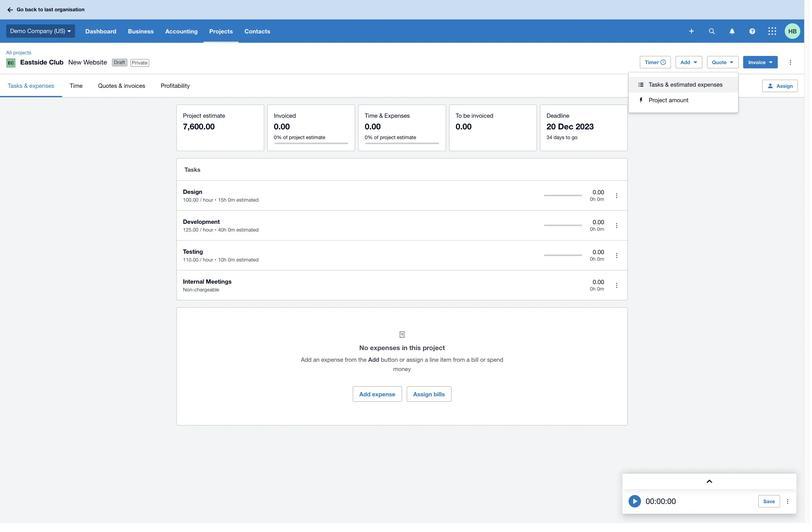 Task type: vqa. For each thing, say whether or not it's contained in the screenshot.
organisation on the top left
yes



Task type: describe. For each thing, give the bounding box(es) containing it.
hour for testing
[[203, 257, 213, 263]]

button
[[381, 356, 398, 363]]

0.00 inside time & expenses 0.00 0% of project estimate
[[365, 122, 381, 131]]

go
[[572, 134, 578, 140]]

dashboard
[[85, 28, 116, 35]]

tasks & expenses
[[8, 82, 54, 89]]

last
[[44, 6, 53, 13]]

non-
[[183, 287, 194, 293]]

wrapper image
[[637, 98, 646, 103]]

organisation
[[55, 6, 85, 13]]

assign
[[406, 356, 423, 363]]

expenses inside button
[[698, 81, 723, 88]]

an
[[313, 356, 320, 363]]

bills
[[434, 391, 445, 398]]

website
[[83, 58, 107, 66]]

assign button
[[763, 79, 798, 92]]

item
[[440, 356, 452, 363]]

testing
[[183, 248, 203, 255]]

(us)
[[54, 27, 65, 34]]

bill
[[471, 356, 479, 363]]

2023
[[576, 122, 594, 131]]

estimated inside button
[[671, 81, 696, 88]]

0% inside time & expenses 0.00 0% of project estimate
[[365, 134, 373, 140]]

demo company (us)
[[10, 27, 65, 34]]

internal meetings non-chargeable
[[183, 278, 232, 293]]

to
[[456, 112, 462, 119]]

contacts button
[[239, 19, 276, 43]]

0.00 inside invoiced 0.00 0% of project estimate
[[274, 122, 290, 131]]

invoices
[[124, 82, 145, 89]]

in
[[402, 344, 408, 352]]

amount
[[669, 97, 689, 103]]

club
[[49, 58, 64, 66]]

wrapper image
[[637, 83, 646, 87]]

0h for development
[[590, 226, 596, 232]]

tasks & estimated expenses
[[649, 81, 723, 88]]

0.00 inside to be invoiced 0.00
[[456, 122, 472, 131]]

assign for assign bills
[[413, 391, 432, 398]]

0% inside invoiced 0.00 0% of project estimate
[[274, 134, 282, 140]]

timer button
[[640, 56, 671, 68]]

deadline
[[547, 112, 570, 119]]

add for add an expense from the add button or assign a line item from a bill or spend money
[[301, 356, 312, 363]]

estimate inside the 'project estimate 7,600.00'
[[203, 112, 225, 119]]

demo
[[10, 27, 26, 34]]

1 horizontal spatial expenses
[[370, 344, 400, 352]]

spend
[[487, 356, 503, 363]]

2 a from the left
[[467, 356, 470, 363]]

estimate inside invoiced 0.00 0% of project estimate
[[306, 134, 325, 140]]

contacts
[[245, 28, 270, 35]]

project for project estimate 7,600.00
[[183, 112, 201, 119]]

time link
[[62, 74, 90, 97]]

7,600.00
[[183, 122, 215, 131]]

dec
[[558, 122, 574, 131]]

4 0h from the top
[[590, 286, 596, 292]]

0 horizontal spatial more options image
[[609, 277, 625, 293]]

projects
[[13, 50, 31, 56]]

& for estimated
[[665, 81, 669, 88]]

line
[[430, 356, 439, 363]]

10h
[[218, 257, 227, 263]]

• for development
[[215, 227, 217, 233]]

to inside deadline 20 dec 2023 34 days to go
[[566, 134, 570, 140]]

tasks for tasks
[[185, 166, 200, 173]]

design
[[183, 188, 202, 195]]

project for project amount
[[649, 97, 667, 103]]

go
[[17, 6, 24, 13]]

1 or from the left
[[400, 356, 405, 363]]

expense inside add an expense from the add button or assign a line item from a bill or spend money
[[321, 356, 343, 363]]

meetings
[[206, 278, 232, 285]]

0m inside the testing 110.00 / hour • 10h 0m estimated
[[228, 257, 235, 263]]

1 from from the left
[[345, 356, 357, 363]]

tasks & estimated expenses link
[[629, 77, 738, 92]]

save button
[[759, 495, 780, 508]]

quotes & invoices
[[98, 82, 145, 89]]

svg image up invoice
[[749, 28, 755, 34]]

hb button
[[785, 19, 804, 43]]

projects
[[209, 28, 233, 35]]

add for add
[[681, 59, 690, 65]]

ec
[[8, 60, 14, 65]]

company
[[27, 27, 53, 34]]

start timer image
[[629, 495, 641, 508]]

project for 0.00
[[289, 134, 305, 140]]

/ for testing
[[200, 257, 202, 263]]

0.00 0h 0m for testing
[[590, 249, 604, 262]]

add expense
[[359, 391, 396, 398]]

add expense button
[[353, 386, 402, 402]]

business button
[[122, 19, 160, 43]]

hb
[[789, 27, 797, 34]]

to inside banner
[[38, 6, 43, 13]]

project amount button
[[629, 92, 738, 108]]

all
[[6, 50, 12, 56]]

20
[[547, 122, 556, 131]]

profitability link
[[153, 74, 198, 97]]

new website
[[68, 58, 107, 66]]

• for design
[[215, 197, 217, 203]]

estimated for testing
[[236, 257, 259, 263]]

more options image for design
[[609, 188, 625, 203]]

4 0.00 0h 0m from the top
[[590, 279, 604, 292]]

0m inside design 100.00 / hour • 15h 0m estimated
[[228, 197, 235, 203]]

tasks for tasks & expenses
[[8, 82, 22, 89]]

all projects
[[6, 50, 31, 56]]

00:00:00
[[646, 497, 676, 506]]

go back to last organisation
[[17, 6, 85, 13]]

no
[[359, 344, 368, 352]]

the
[[358, 356, 367, 363]]

expenses
[[385, 112, 410, 119]]

& for invoices
[[119, 82, 122, 89]]

add right the at bottom
[[368, 356, 379, 363]]

1 vertical spatial more options image
[[780, 494, 796, 509]]

15h
[[218, 197, 227, 203]]



Task type: locate. For each thing, give the bounding box(es) containing it.
1 horizontal spatial of
[[374, 134, 379, 140]]

1 • from the top
[[215, 197, 217, 203]]

development
[[183, 218, 220, 225]]

1 horizontal spatial project
[[649, 97, 667, 103]]

assign down the invoice 'popup button'
[[777, 83, 793, 89]]

0.00 0h 0m for design
[[590, 189, 604, 202]]

• inside development 125.00 / hour • 40h 0m estimated
[[215, 227, 217, 233]]

be
[[464, 112, 470, 119]]

1 hour from the top
[[203, 197, 213, 203]]

or
[[400, 356, 405, 363], [480, 356, 486, 363]]

0 vertical spatial hour
[[203, 197, 213, 203]]

time left expenses
[[365, 112, 378, 119]]

2 / from the top
[[200, 227, 202, 233]]

• for testing
[[215, 257, 217, 263]]

accounting
[[165, 28, 198, 35]]

1 horizontal spatial expense
[[372, 391, 396, 398]]

3 0h from the top
[[590, 256, 596, 262]]

hour inside the testing 110.00 / hour • 10h 0m estimated
[[203, 257, 213, 263]]

time down "new"
[[70, 82, 83, 89]]

back
[[25, 6, 37, 13]]

0 horizontal spatial expense
[[321, 356, 343, 363]]

navigation
[[80, 19, 684, 43]]

project down expenses
[[380, 134, 396, 140]]

/ down development
[[200, 227, 202, 233]]

0 horizontal spatial a
[[425, 356, 428, 363]]

svg image inside go back to last organisation link
[[7, 7, 13, 12]]

2 0% from the left
[[365, 134, 373, 140]]

3 / from the top
[[200, 257, 202, 263]]

quotes
[[98, 82, 117, 89]]

of
[[283, 134, 288, 140], [374, 134, 379, 140]]

invoiced
[[274, 112, 296, 119]]

svg image up quote 'popup button' on the top right
[[730, 28, 735, 34]]

hour left 15h
[[203, 197, 213, 203]]

to left last
[[38, 6, 43, 13]]

/ inside development 125.00 / hour • 40h 0m estimated
[[200, 227, 202, 233]]

from right item
[[453, 356, 465, 363]]

draft
[[114, 60, 125, 65]]

expense
[[321, 356, 343, 363], [372, 391, 396, 398]]

1 vertical spatial time
[[365, 112, 378, 119]]

business
[[128, 28, 154, 35]]

testing 110.00 / hour • 10h 0m estimated
[[183, 248, 259, 263]]

project down invoiced
[[289, 134, 305, 140]]

1 vertical spatial project
[[183, 112, 201, 119]]

/ right 110.00
[[200, 257, 202, 263]]

0h
[[590, 196, 596, 202], [590, 226, 596, 232], [590, 256, 596, 262], [590, 286, 596, 292]]

0 vertical spatial more options image
[[609, 277, 625, 293]]

quotes & invoices link
[[90, 74, 153, 97]]

•
[[215, 197, 217, 203], [215, 227, 217, 233], [215, 257, 217, 263]]

expense right an
[[321, 356, 343, 363]]

tasks up design
[[185, 166, 200, 173]]

hour for design
[[203, 197, 213, 203]]

2 vertical spatial •
[[215, 257, 217, 263]]

0 horizontal spatial of
[[283, 134, 288, 140]]

svg image inside demo company (us) popup button
[[67, 30, 71, 32]]

0 horizontal spatial from
[[345, 356, 357, 363]]

0 horizontal spatial assign
[[413, 391, 432, 398]]

/ for development
[[200, 227, 202, 233]]

project
[[289, 134, 305, 140], [380, 134, 396, 140], [423, 344, 445, 352]]

timer
[[645, 59, 659, 65]]

0 horizontal spatial svg image
[[7, 7, 13, 12]]

• inside the testing 110.00 / hour • 10h 0m estimated
[[215, 257, 217, 263]]

2 vertical spatial hour
[[203, 257, 213, 263]]

0 horizontal spatial tasks
[[8, 82, 22, 89]]

0 vertical spatial svg image
[[7, 7, 13, 12]]

estimated right "40h"
[[236, 227, 259, 233]]

eastside
[[20, 58, 47, 66]]

40h
[[218, 227, 227, 233]]

& right quotes
[[119, 82, 122, 89]]

navigation containing dashboard
[[80, 19, 684, 43]]

2 from from the left
[[453, 356, 465, 363]]

a left line
[[425, 356, 428, 363]]

invoice
[[749, 59, 766, 65]]

invoice button
[[744, 56, 778, 68]]

expense inside 'add expense' button
[[372, 391, 396, 398]]

2 hour from the top
[[203, 227, 213, 233]]

dashboard link
[[80, 19, 122, 43]]

more options image for development
[[609, 218, 625, 233]]

0 vertical spatial to
[[38, 6, 43, 13]]

of inside time & expenses 0.00 0% of project estimate
[[374, 134, 379, 140]]

a left bill
[[467, 356, 470, 363]]

0h for design
[[590, 196, 596, 202]]

hour inside development 125.00 / hour • 40h 0m estimated
[[203, 227, 213, 233]]

1 vertical spatial assign
[[413, 391, 432, 398]]

add up tasks & estimated expenses in the right top of the page
[[681, 59, 690, 65]]

add for add expense
[[359, 391, 371, 398]]

1 0% from the left
[[274, 134, 282, 140]]

invoiced
[[472, 112, 494, 119]]

& left expenses
[[379, 112, 383, 119]]

estimated right 10h
[[236, 257, 259, 263]]

2 horizontal spatial tasks
[[649, 81, 664, 88]]

0 vertical spatial /
[[200, 197, 202, 203]]

no expenses in this project
[[359, 344, 445, 352]]

or right bill
[[480, 356, 486, 363]]

34
[[547, 134, 552, 140]]

time & expenses 0.00 0% of project estimate
[[365, 112, 416, 140]]

1 horizontal spatial more options image
[[780, 494, 796, 509]]

• left 10h
[[215, 257, 217, 263]]

demo company (us) button
[[0, 19, 80, 43]]

0 horizontal spatial estimate
[[203, 112, 225, 119]]

0 horizontal spatial or
[[400, 356, 405, 363]]

0.00 0h 0m for development
[[590, 219, 604, 232]]

2 horizontal spatial expenses
[[698, 81, 723, 88]]

• left 15h
[[215, 197, 217, 203]]

1 0h from the top
[[590, 196, 596, 202]]

add inside button
[[359, 391, 371, 398]]

0 horizontal spatial project
[[289, 134, 305, 140]]

1 vertical spatial expense
[[372, 391, 396, 398]]

estimated for development
[[236, 227, 259, 233]]

quote button
[[707, 56, 739, 68]]

1 / from the top
[[200, 197, 202, 203]]

days
[[554, 134, 565, 140]]

/ right 100.00
[[200, 197, 202, 203]]

time
[[70, 82, 83, 89], [365, 112, 378, 119]]

add
[[681, 59, 690, 65], [368, 356, 379, 363], [301, 356, 312, 363], [359, 391, 371, 398]]

assign left bills
[[413, 391, 432, 398]]

more options image for testing
[[609, 248, 625, 263]]

1 vertical spatial svg image
[[730, 28, 735, 34]]

estimated right 15h
[[236, 197, 259, 203]]

add button
[[676, 56, 703, 68]]

project inside time & expenses 0.00 0% of project estimate
[[380, 134, 396, 140]]

0 horizontal spatial time
[[70, 82, 83, 89]]

expenses down eastside club
[[29, 82, 54, 89]]

2 0h from the top
[[590, 226, 596, 232]]

& inside button
[[665, 81, 669, 88]]

0.00
[[274, 122, 290, 131], [365, 122, 381, 131], [456, 122, 472, 131], [593, 189, 604, 195], [593, 219, 604, 225], [593, 249, 604, 255], [593, 279, 604, 285]]

0 horizontal spatial expenses
[[29, 82, 54, 89]]

estimate inside time & expenses 0.00 0% of project estimate
[[397, 134, 416, 140]]

add down the at bottom
[[359, 391, 371, 398]]

all projects link
[[3, 49, 34, 57]]

0 vertical spatial project
[[649, 97, 667, 103]]

svg image left 'hb'
[[769, 27, 776, 35]]

expenses down quote
[[698, 81, 723, 88]]

go back to last organisation link
[[5, 3, 89, 17]]

project inside 'project amount' button
[[649, 97, 667, 103]]

assign for assign
[[777, 83, 793, 89]]

to left go
[[566, 134, 570, 140]]

0 vertical spatial expense
[[321, 356, 343, 363]]

assign bills
[[413, 391, 445, 398]]

hour inside design 100.00 / hour • 15h 0m estimated
[[203, 197, 213, 203]]

0m
[[597, 196, 604, 202], [228, 197, 235, 203], [597, 226, 604, 232], [228, 227, 235, 233], [597, 256, 604, 262], [228, 257, 235, 263], [597, 286, 604, 292]]

project amount
[[649, 97, 689, 103]]

hour for development
[[203, 227, 213, 233]]

add inside popup button
[[681, 59, 690, 65]]

1 horizontal spatial project
[[380, 134, 396, 140]]

2 horizontal spatial project
[[423, 344, 445, 352]]

hour left 10h
[[203, 257, 213, 263]]

2 of from the left
[[374, 134, 379, 140]]

to
[[38, 6, 43, 13], [566, 134, 570, 140]]

tasks down ec
[[8, 82, 22, 89]]

project inside invoiced 0.00 0% of project estimate
[[289, 134, 305, 140]]

estimated up 'project amount' button
[[671, 81, 696, 88]]

& inside time & expenses 0.00 0% of project estimate
[[379, 112, 383, 119]]

deadline 20 dec 2023 34 days to go
[[547, 112, 594, 140]]

quote
[[712, 59, 727, 65]]

1 vertical spatial /
[[200, 227, 202, 233]]

projects button
[[204, 19, 239, 43]]

assign bills link
[[407, 386, 452, 402]]

navigation inside banner
[[80, 19, 684, 43]]

tasks right wrapper icon
[[649, 81, 664, 88]]

or up money
[[400, 356, 405, 363]]

assign inside button
[[777, 83, 793, 89]]

0 vertical spatial assign
[[777, 83, 793, 89]]

add an expense from the add button or assign a line item from a bill or spend money
[[301, 356, 503, 372]]

& down eastside
[[24, 82, 28, 89]]

/ inside design 100.00 / hour • 15h 0m estimated
[[200, 197, 202, 203]]

expense down money
[[372, 391, 396, 398]]

svg image up add popup button
[[689, 29, 694, 33]]

svg image
[[769, 27, 776, 35], [709, 28, 715, 34], [749, 28, 755, 34], [689, 29, 694, 33], [67, 30, 71, 32]]

2 • from the top
[[215, 227, 217, 233]]

0 horizontal spatial to
[[38, 6, 43, 13]]

2 or from the left
[[480, 356, 486, 363]]

0m inside development 125.00 / hour • 40h 0m estimated
[[228, 227, 235, 233]]

design 100.00 / hour • 15h 0m estimated
[[183, 188, 259, 203]]

2 0.00 0h 0m from the top
[[590, 219, 604, 232]]

svg image
[[7, 7, 13, 12], [730, 28, 735, 34]]

3 • from the top
[[215, 257, 217, 263]]

more options image
[[783, 54, 798, 70], [609, 188, 625, 203], [609, 218, 625, 233], [609, 248, 625, 263]]

svg image right (us)
[[67, 30, 71, 32]]

125.00
[[183, 227, 198, 233]]

0%
[[274, 134, 282, 140], [365, 134, 373, 140]]

1 vertical spatial hour
[[203, 227, 213, 233]]

svg image up quote
[[709, 28, 715, 34]]

time for time & expenses 0.00 0% of project estimate
[[365, 112, 378, 119]]

1 horizontal spatial from
[[453, 356, 465, 363]]

chargeable
[[194, 287, 219, 293]]

project for expenses
[[423, 344, 445, 352]]

• left "40h"
[[215, 227, 217, 233]]

1 0.00 0h 0m from the top
[[590, 189, 604, 202]]

100.00
[[183, 197, 198, 203]]

estimated inside the testing 110.00 / hour • 10h 0m estimated
[[236, 257, 259, 263]]

& up project amount
[[665, 81, 669, 88]]

1 horizontal spatial time
[[365, 112, 378, 119]]

money
[[393, 366, 411, 372]]

/
[[200, 197, 202, 203], [200, 227, 202, 233], [200, 257, 202, 263]]

1 vertical spatial •
[[215, 227, 217, 233]]

3 hour from the top
[[203, 257, 213, 263]]

group containing tasks & estimated expenses
[[629, 72, 738, 113]]

• inside design 100.00 / hour • 15h 0m estimated
[[215, 197, 217, 203]]

1 horizontal spatial assign
[[777, 83, 793, 89]]

1 horizontal spatial estimate
[[306, 134, 325, 140]]

time for time
[[70, 82, 83, 89]]

group
[[629, 72, 738, 113]]

from
[[345, 356, 357, 363], [453, 356, 465, 363]]

save
[[764, 498, 775, 504]]

list box containing tasks & estimated expenses
[[629, 72, 738, 113]]

project up 7,600.00
[[183, 112, 201, 119]]

& for expenses
[[379, 112, 383, 119]]

project inside the 'project estimate 7,600.00'
[[183, 112, 201, 119]]

a
[[425, 356, 428, 363], [467, 356, 470, 363]]

1 of from the left
[[283, 134, 288, 140]]

0 horizontal spatial 0%
[[274, 134, 282, 140]]

more options image
[[609, 277, 625, 293], [780, 494, 796, 509]]

banner
[[0, 0, 804, 43]]

estimated inside development 125.00 / hour • 40h 0m estimated
[[236, 227, 259, 233]]

110.00
[[183, 257, 198, 263]]

add left an
[[301, 356, 312, 363]]

tasks & expenses link
[[0, 74, 62, 97]]

accounting button
[[160, 19, 204, 43]]

2 horizontal spatial estimate
[[397, 134, 416, 140]]

development 125.00 / hour • 40h 0m estimated
[[183, 218, 259, 233]]

invoiced 0.00 0% of project estimate
[[274, 112, 325, 140]]

to be invoiced 0.00
[[456, 112, 494, 131]]

estimated for design
[[236, 197, 259, 203]]

1 horizontal spatial a
[[467, 356, 470, 363]]

new
[[68, 58, 82, 66]]

estimated inside design 100.00 / hour • 15h 0m estimated
[[236, 197, 259, 203]]

1 a from the left
[[425, 356, 428, 363]]

time inside time & expenses 0.00 0% of project estimate
[[365, 112, 378, 119]]

1 vertical spatial to
[[566, 134, 570, 140]]

0 vertical spatial time
[[70, 82, 83, 89]]

1 horizontal spatial svg image
[[730, 28, 735, 34]]

of inside invoiced 0.00 0% of project estimate
[[283, 134, 288, 140]]

& for expenses
[[24, 82, 28, 89]]

1 horizontal spatial or
[[480, 356, 486, 363]]

&
[[665, 81, 669, 88], [24, 82, 28, 89], [119, 82, 122, 89], [379, 112, 383, 119]]

0h for testing
[[590, 256, 596, 262]]

assign
[[777, 83, 793, 89], [413, 391, 432, 398]]

1 horizontal spatial to
[[566, 134, 570, 140]]

0 horizontal spatial project
[[183, 112, 201, 119]]

hour down development
[[203, 227, 213, 233]]

private
[[132, 60, 148, 66]]

tasks inside button
[[649, 81, 664, 88]]

3 0.00 0h 0m from the top
[[590, 249, 604, 262]]

tasks for tasks & estimated expenses
[[649, 81, 664, 88]]

1 horizontal spatial 0%
[[365, 134, 373, 140]]

project up line
[[423, 344, 445, 352]]

list box
[[629, 72, 738, 113]]

svg image left 'go'
[[7, 7, 13, 12]]

internal
[[183, 278, 204, 285]]

this
[[409, 344, 421, 352]]

banner containing hb
[[0, 0, 804, 43]]

tasks & estimated expenses button
[[629, 77, 738, 92]]

0 vertical spatial •
[[215, 197, 217, 203]]

project
[[649, 97, 667, 103], [183, 112, 201, 119]]

1 horizontal spatial tasks
[[185, 166, 200, 173]]

/ inside the testing 110.00 / hour • 10h 0m estimated
[[200, 257, 202, 263]]

project right wrapper image
[[649, 97, 667, 103]]

eastside club
[[20, 58, 64, 66]]

2 vertical spatial /
[[200, 257, 202, 263]]

expenses up button
[[370, 344, 400, 352]]

/ for design
[[200, 197, 202, 203]]

from left the at bottom
[[345, 356, 357, 363]]



